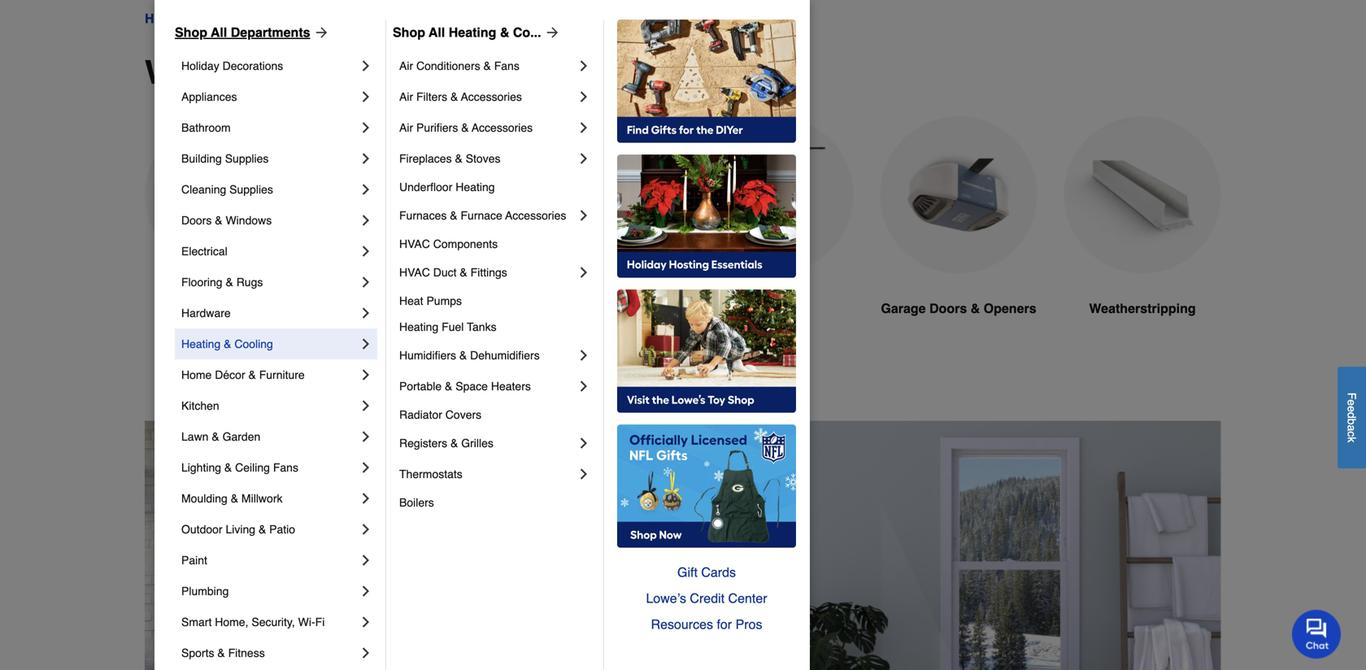 Task type: describe. For each thing, give the bounding box(es) containing it.
bathroom
[[181, 121, 231, 134]]

chevron right image for electrical
[[358, 243, 374, 259]]

paint link
[[181, 545, 358, 576]]

& left space
[[445, 380, 452, 393]]

electrical link
[[181, 236, 358, 267]]

underfloor heating
[[399, 181, 495, 194]]

chevron right image for humidifiers & dehumidifiers
[[576, 347, 592, 363]]

f e e d b a c k button
[[1338, 367, 1366, 468]]

interior doors link
[[329, 116, 486, 357]]

holiday decorations
[[181, 59, 283, 72]]

garage
[[881, 301, 926, 316]]

officially licensed n f l gifts. shop now. image
[[617, 424, 796, 548]]

flooring
[[181, 276, 222, 289]]

outdoor living & patio link
[[181, 514, 358, 545]]

exterior
[[178, 301, 228, 316]]

resources for pros
[[651, 617, 762, 632]]

exterior doors link
[[145, 116, 302, 357]]

& down "departments"
[[296, 54, 320, 91]]

a blue chamberlain garage door opener with two white light panels. image
[[880, 116, 1038, 273]]

heaters
[[491, 380, 531, 393]]

filters
[[416, 90, 447, 103]]

windows link
[[512, 116, 670, 357]]

humidifiers
[[399, 349, 456, 362]]

doors inside 'link'
[[929, 301, 967, 316]]

moulding & millwork link
[[181, 483, 358, 514]]

interior
[[364, 301, 409, 316]]

cooling
[[234, 337, 273, 350]]

heating down "interior doors"
[[399, 320, 438, 333]]

holiday decorations link
[[181, 50, 358, 81]]

chevron right image for registers & grilles
[[576, 435, 592, 451]]

flooring & rugs
[[181, 276, 263, 289]]

chevron right image for paint
[[358, 552, 374, 568]]

credit
[[690, 591, 725, 606]]

heat pumps link
[[399, 288, 592, 314]]

lighting
[[181, 461, 221, 474]]

chevron right image for smart home, security, wi-fi
[[358, 614, 374, 630]]

& right duct
[[460, 266, 467, 279]]

chevron right image for building supplies
[[358, 150, 374, 167]]

security,
[[252, 616, 295, 629]]

f
[[1345, 392, 1358, 399]]

chevron right image for moulding & millwork
[[358, 490, 374, 507]]

openers
[[984, 301, 1036, 316]]

living
[[226, 523, 255, 536]]

heating fuel tanks link
[[399, 314, 592, 340]]

hvac for hvac components
[[399, 237, 430, 250]]

appliances
[[181, 90, 237, 103]]

hardware
[[181, 307, 231, 320]]

shop all departments
[[175, 25, 310, 40]]

furnaces & furnace accessories
[[399, 209, 566, 222]]

cleaning supplies link
[[181, 174, 358, 205]]

chevron right image for holiday decorations
[[358, 58, 374, 74]]

f e e d b a c k
[[1345, 392, 1358, 442]]

smart home, security, wi-fi link
[[181, 607, 358, 638]]

visit the lowe's toy shop. image
[[617, 289, 796, 413]]

a piece of white weatherstripping. image
[[1064, 116, 1221, 273]]

furnaces
[[399, 209, 447, 222]]

underfloor heating link
[[399, 174, 592, 200]]

show more
[[648, 368, 718, 383]]

& right "décor"
[[248, 368, 256, 381]]

chat invite button image
[[1292, 609, 1342, 659]]

chevron right image for portable & space heaters
[[576, 378, 592, 394]]

cards
[[701, 565, 736, 580]]

heating inside 'link'
[[181, 337, 221, 350]]

windows inside windows link
[[563, 301, 620, 316]]

millwork
[[241, 492, 283, 505]]

home for home décor & furniture
[[181, 368, 212, 381]]

conditioners
[[416, 59, 480, 72]]

holiday
[[181, 59, 219, 72]]

chevron right image for appliances
[[358, 89, 374, 105]]

chevron right image for air purifiers & accessories
[[576, 120, 592, 136]]

a barn door with a brown frame, three frosted glass panels, black hardware and a black track. image
[[696, 116, 854, 273]]

shop all heating & co... link
[[393, 23, 561, 42]]

shop for shop all heating & co...
[[393, 25, 425, 40]]

plumbing link
[[181, 576, 358, 607]]

chevron right image for home décor & furniture
[[358, 367, 374, 383]]

fuel
[[442, 320, 464, 333]]

chevron right image for plumbing
[[358, 583, 374, 599]]

decorations
[[222, 59, 283, 72]]

hvac components link
[[399, 231, 592, 257]]

radiator
[[399, 408, 442, 421]]

departments
[[231, 25, 310, 40]]

heating & cooling link
[[181, 329, 358, 359]]

chevron right image for lawn & garden
[[358, 429, 374, 445]]

& inside 'link'
[[500, 25, 509, 40]]

home link
[[145, 9, 181, 28]]

wi-
[[298, 616, 315, 629]]

chevron right image for air conditioners & fans
[[576, 58, 592, 74]]

windows inside doors & windows link
[[226, 214, 272, 227]]

chevron right image for furnaces & furnace accessories
[[576, 207, 592, 224]]

furniture
[[259, 368, 305, 381]]

lawn
[[181, 430, 209, 443]]

resources for pros link
[[617, 611, 796, 638]]

arrow right image for shop all heating & co...
[[541, 24, 561, 41]]

windows & doors link
[[195, 9, 299, 28]]

a
[[1345, 425, 1358, 431]]

components
[[433, 237, 498, 250]]

purifiers
[[416, 121, 458, 134]]

more
[[687, 368, 718, 383]]

chevron right image for cleaning supplies
[[358, 181, 374, 198]]

radiator covers link
[[399, 402, 592, 428]]

holiday hosting essentials. image
[[617, 154, 796, 278]]

fireplaces
[[399, 152, 452, 165]]

accessories for air purifiers & accessories
[[472, 121, 533, 134]]

dehumidifiers
[[470, 349, 540, 362]]

chevron right image for bathroom
[[358, 120, 374, 136]]

air for air conditioners & fans
[[399, 59, 413, 72]]

fans for air conditioners & fans
[[494, 59, 519, 72]]

covers
[[445, 408, 482, 421]]

boilers link
[[399, 490, 592, 516]]

cleaning supplies
[[181, 183, 273, 196]]

sports
[[181, 646, 214, 659]]

co...
[[513, 25, 541, 40]]

air conditioners & fans link
[[399, 50, 576, 81]]

supplies for building supplies
[[225, 152, 269, 165]]

lowe's credit center link
[[617, 585, 796, 611]]

1 e from the top
[[1345, 399, 1358, 406]]

arrow right image for shop all departments
[[310, 24, 330, 41]]

find gifts for the diyer. image
[[617, 20, 796, 143]]

chevron right image for hardware
[[358, 305, 374, 321]]



Task type: vqa. For each thing, say whether or not it's contained in the screenshot.
'if'
no



Task type: locate. For each thing, give the bounding box(es) containing it.
all for departments
[[211, 25, 227, 40]]

humidifiers & dehumidifiers
[[399, 349, 540, 362]]

building supplies link
[[181, 143, 358, 174]]

1 horizontal spatial shop
[[393, 25, 425, 40]]

doors
[[264, 11, 299, 26], [329, 54, 423, 91], [181, 214, 212, 227], [231, 301, 269, 316], [413, 301, 450, 316], [773, 301, 810, 316], [929, 301, 967, 316]]

1 air from the top
[[399, 59, 413, 72]]

chevron right image
[[358, 58, 374, 74], [576, 58, 592, 74], [576, 89, 592, 105], [358, 120, 374, 136], [576, 207, 592, 224], [358, 212, 374, 228], [358, 243, 374, 259], [358, 274, 374, 290], [358, 305, 374, 321], [358, 398, 374, 414], [358, 429, 374, 445], [576, 466, 592, 482], [358, 490, 374, 507], [358, 552, 374, 568], [358, 645, 374, 661]]

0 vertical spatial accessories
[[461, 90, 522, 103]]

chevron right image for doors & windows
[[358, 212, 374, 228]]

lowe's credit center
[[646, 591, 767, 606]]

air filters & accessories
[[399, 90, 522, 103]]

chevron right image for sports & fitness
[[358, 645, 374, 661]]

1 horizontal spatial arrow right image
[[541, 24, 561, 41]]

1 arrow right image from the left
[[310, 24, 330, 41]]

2 all from the left
[[429, 25, 445, 40]]

paint
[[181, 554, 207, 567]]

hvac components
[[399, 237, 498, 250]]

0 horizontal spatial fans
[[273, 461, 298, 474]]

tanks
[[467, 320, 497, 333]]

supplies inside 'link'
[[225, 152, 269, 165]]

flooring & rugs link
[[181, 267, 358, 298]]

portable
[[399, 380, 442, 393]]

2 e from the top
[[1345, 406, 1358, 412]]

fitness
[[228, 646, 265, 659]]

accessories down underfloor heating link
[[505, 209, 566, 222]]

arrow right image up air conditioners & fans link
[[541, 24, 561, 41]]

1 vertical spatial hvac
[[399, 266, 430, 279]]

heating fuel tanks
[[399, 320, 497, 333]]

advertisement region
[[145, 421, 1221, 670]]

underfloor
[[399, 181, 452, 194]]

hvac down furnaces
[[399, 237, 430, 250]]

barn doors link
[[696, 116, 854, 357]]

& left the furnace
[[450, 209, 457, 222]]

home inside home décor & furniture link
[[181, 368, 212, 381]]

home for home
[[145, 11, 181, 26]]

accessories
[[461, 90, 522, 103], [472, 121, 533, 134], [505, 209, 566, 222]]

&
[[252, 11, 260, 26], [500, 25, 509, 40], [296, 54, 320, 91], [483, 59, 491, 72], [450, 90, 458, 103], [461, 121, 469, 134], [455, 152, 463, 165], [450, 209, 457, 222], [215, 214, 222, 227], [460, 266, 467, 279], [226, 276, 233, 289], [971, 301, 980, 316], [224, 337, 231, 350], [459, 349, 467, 362], [248, 368, 256, 381], [445, 380, 452, 393], [212, 430, 219, 443], [451, 437, 458, 450], [224, 461, 232, 474], [231, 492, 238, 505], [259, 523, 266, 536], [217, 646, 225, 659]]

center
[[728, 591, 767, 606]]

boilers
[[399, 496, 434, 509]]

patio
[[269, 523, 295, 536]]

chevron right image for outdoor living & patio
[[358, 521, 374, 537]]

moulding & millwork
[[181, 492, 283, 505]]

smart
[[181, 616, 212, 629]]

barn
[[740, 301, 769, 316]]

pros
[[736, 617, 762, 632]]

fans right ceiling
[[273, 461, 298, 474]]

weatherstripping link
[[1064, 116, 1221, 357]]

grilles
[[461, 437, 494, 450]]

a black double-hung window with six panes. image
[[512, 116, 670, 273]]

appliances link
[[181, 81, 358, 112]]

pumps
[[426, 294, 462, 307]]

heating down hardware
[[181, 337, 221, 350]]

registers & grilles
[[399, 437, 494, 450]]

2 air from the top
[[399, 90, 413, 103]]

accessories up fireplaces & stoves link
[[472, 121, 533, 134]]

chevron right image for flooring & rugs
[[358, 274, 374, 290]]

air conditioners & fans
[[399, 59, 519, 72]]

arrow right image inside shop all heating & co... 'link'
[[541, 24, 561, 41]]

fans
[[494, 59, 519, 72], [273, 461, 298, 474]]

outdoor living & patio
[[181, 523, 295, 536]]

2 vertical spatial air
[[399, 121, 413, 134]]

fireplaces & stoves
[[399, 152, 500, 165]]

lawn & garden link
[[181, 421, 358, 452]]

0 vertical spatial windows & doors
[[195, 11, 299, 26]]

garage doors & openers
[[881, 301, 1036, 316]]

air for air filters & accessories
[[399, 90, 413, 103]]

windows & doors down "departments"
[[145, 54, 423, 91]]

0 vertical spatial hvac
[[399, 237, 430, 250]]

furnaces & furnace accessories link
[[399, 200, 576, 231]]

hvac up heat
[[399, 266, 430, 279]]

air left conditioners
[[399, 59, 413, 72]]

2 vertical spatial accessories
[[505, 209, 566, 222]]

kitchen
[[181, 399, 219, 412]]

windows & doors
[[195, 11, 299, 26], [145, 54, 423, 91]]

chevron right image
[[358, 89, 374, 105], [576, 120, 592, 136], [358, 150, 374, 167], [576, 150, 592, 167], [358, 181, 374, 198], [576, 264, 592, 281], [358, 336, 374, 352], [576, 347, 592, 363], [358, 367, 374, 383], [576, 378, 592, 394], [576, 435, 592, 451], [358, 459, 374, 476], [358, 521, 374, 537], [358, 583, 374, 599], [358, 614, 374, 630]]

fans up air filters & accessories link
[[494, 59, 519, 72]]

supplies for cleaning supplies
[[229, 183, 273, 196]]

windows & doors up decorations
[[195, 11, 299, 26]]

hardware link
[[181, 298, 358, 329]]

moulding
[[181, 492, 228, 505]]

chevron right image for kitchen
[[358, 398, 374, 414]]

chevron right image for thermostats
[[576, 466, 592, 482]]

1 vertical spatial accessories
[[472, 121, 533, 134]]

0 horizontal spatial shop
[[175, 25, 207, 40]]

0 vertical spatial fans
[[494, 59, 519, 72]]

& left cooling
[[224, 337, 231, 350]]

hvac duct & fittings link
[[399, 257, 576, 288]]

1 shop from the left
[[175, 25, 207, 40]]

all up the 'holiday decorations'
[[211, 25, 227, 40]]

& left co...
[[500, 25, 509, 40]]

doors & windows
[[181, 214, 272, 227]]

chevron right image for lighting & ceiling fans
[[358, 459, 374, 476]]

& down cleaning supplies
[[215, 214, 222, 227]]

show more button
[[622, 357, 745, 395]]

1 horizontal spatial home
[[181, 368, 212, 381]]

fans for lighting & ceiling fans
[[273, 461, 298, 474]]

air purifiers & accessories
[[399, 121, 533, 134]]

arrow right image up holiday decorations link at the left
[[310, 24, 330, 41]]

fireplaces & stoves link
[[399, 143, 576, 174]]

chevron right image for hvac duct & fittings
[[576, 264, 592, 281]]

supplies
[[225, 152, 269, 165], [229, 183, 273, 196]]

windows
[[195, 11, 248, 26], [145, 54, 287, 91], [226, 214, 272, 227], [563, 301, 620, 316]]

1 all from the left
[[211, 25, 227, 40]]

& inside 'link'
[[971, 301, 980, 316]]

& left openers
[[971, 301, 980, 316]]

air left 'filters'
[[399, 90, 413, 103]]

hvac for hvac duct & fittings
[[399, 266, 430, 279]]

2 shop from the left
[[393, 25, 425, 40]]

thermostats
[[399, 468, 463, 481]]

& left patio
[[259, 523, 266, 536]]

& right sports
[[217, 646, 225, 659]]

& up air filters & accessories link
[[483, 59, 491, 72]]

chevron right image for heating & cooling
[[358, 336, 374, 352]]

space
[[456, 380, 488, 393]]

lighting & ceiling fans link
[[181, 452, 358, 483]]

1 vertical spatial home
[[181, 368, 212, 381]]

a blue six-lite, two-panel, shaker-style exterior door. image
[[145, 116, 302, 273]]

0 vertical spatial supplies
[[225, 152, 269, 165]]

a white three-panel, craftsman-style, prehung interior door with doorframe and hinges. image
[[329, 116, 486, 273]]

1 vertical spatial supplies
[[229, 183, 273, 196]]

air left purifiers
[[399, 121, 413, 134]]

& up decorations
[[252, 11, 260, 26]]

& right 'filters'
[[450, 90, 458, 103]]

& down fuel
[[459, 349, 467, 362]]

e up b
[[1345, 406, 1358, 412]]

stoves
[[466, 152, 500, 165]]

0 horizontal spatial all
[[211, 25, 227, 40]]

building
[[181, 152, 222, 165]]

gift cards link
[[617, 559, 796, 585]]

all for heating
[[429, 25, 445, 40]]

2 hvac from the top
[[399, 266, 430, 279]]

portable & space heaters
[[399, 380, 531, 393]]

sports & fitness
[[181, 646, 265, 659]]

heat pumps
[[399, 294, 462, 307]]

air for air purifiers & accessories
[[399, 121, 413, 134]]

shop for shop all departments
[[175, 25, 207, 40]]

& left stoves
[[455, 152, 463, 165]]

doors & windows link
[[181, 205, 358, 236]]

shop all departments link
[[175, 23, 330, 42]]

1 vertical spatial windows & doors
[[145, 54, 423, 91]]

accessories for furnaces & furnace accessories
[[505, 209, 566, 222]]

0 horizontal spatial home
[[145, 11, 181, 26]]

hvac duct & fittings
[[399, 266, 507, 279]]

1 hvac from the top
[[399, 237, 430, 250]]

heating inside 'link'
[[449, 25, 496, 40]]

1 horizontal spatial fans
[[494, 59, 519, 72]]

fittings
[[471, 266, 507, 279]]

0 vertical spatial home
[[145, 11, 181, 26]]

registers & grilles link
[[399, 428, 576, 459]]

& left rugs
[[226, 276, 233, 289]]

shop inside 'link'
[[393, 25, 425, 40]]

1 vertical spatial fans
[[273, 461, 298, 474]]

& left grilles
[[451, 437, 458, 450]]

arrow right image inside shop all departments link
[[310, 24, 330, 41]]

& left millwork
[[231, 492, 238, 505]]

chevron right image for air filters & accessories
[[576, 89, 592, 105]]

shop up holiday on the left of page
[[175, 25, 207, 40]]

& right lawn
[[212, 430, 219, 443]]

registers
[[399, 437, 447, 450]]

accessories up air purifiers & accessories link
[[461, 90, 522, 103]]

hvac
[[399, 237, 430, 250], [399, 266, 430, 279]]

windows inside windows & doors link
[[195, 11, 248, 26]]

air purifiers & accessories link
[[399, 112, 576, 143]]

0 horizontal spatial arrow right image
[[310, 24, 330, 41]]

heat
[[399, 294, 423, 307]]

gift cards
[[677, 565, 736, 580]]

kitchen link
[[181, 390, 358, 421]]

& right purifiers
[[461, 121, 469, 134]]

all inside 'link'
[[429, 25, 445, 40]]

2 arrow right image from the left
[[541, 24, 561, 41]]

& left ceiling
[[224, 461, 232, 474]]

1 vertical spatial air
[[399, 90, 413, 103]]

3 air from the top
[[399, 121, 413, 134]]

accessories for air filters & accessories
[[461, 90, 522, 103]]

sports & fitness link
[[181, 638, 358, 668]]

supplies up cleaning supplies
[[225, 152, 269, 165]]

radiator covers
[[399, 408, 482, 421]]

0 vertical spatial air
[[399, 59, 413, 72]]

& inside 'link'
[[224, 337, 231, 350]]

all
[[211, 25, 227, 40], [429, 25, 445, 40]]

all up conditioners
[[429, 25, 445, 40]]

1 horizontal spatial all
[[429, 25, 445, 40]]

heating up the furnace
[[456, 181, 495, 194]]

home,
[[215, 616, 248, 629]]

ceiling
[[235, 461, 270, 474]]

heating up air conditioners & fans
[[449, 25, 496, 40]]

d
[[1345, 412, 1358, 418]]

portable & space heaters link
[[399, 371, 576, 402]]

arrow right image
[[310, 24, 330, 41], [541, 24, 561, 41]]

e up d
[[1345, 399, 1358, 406]]

supplies down the building supplies 'link'
[[229, 183, 273, 196]]

shop up conditioners
[[393, 25, 425, 40]]

chevron right image for fireplaces & stoves
[[576, 150, 592, 167]]



